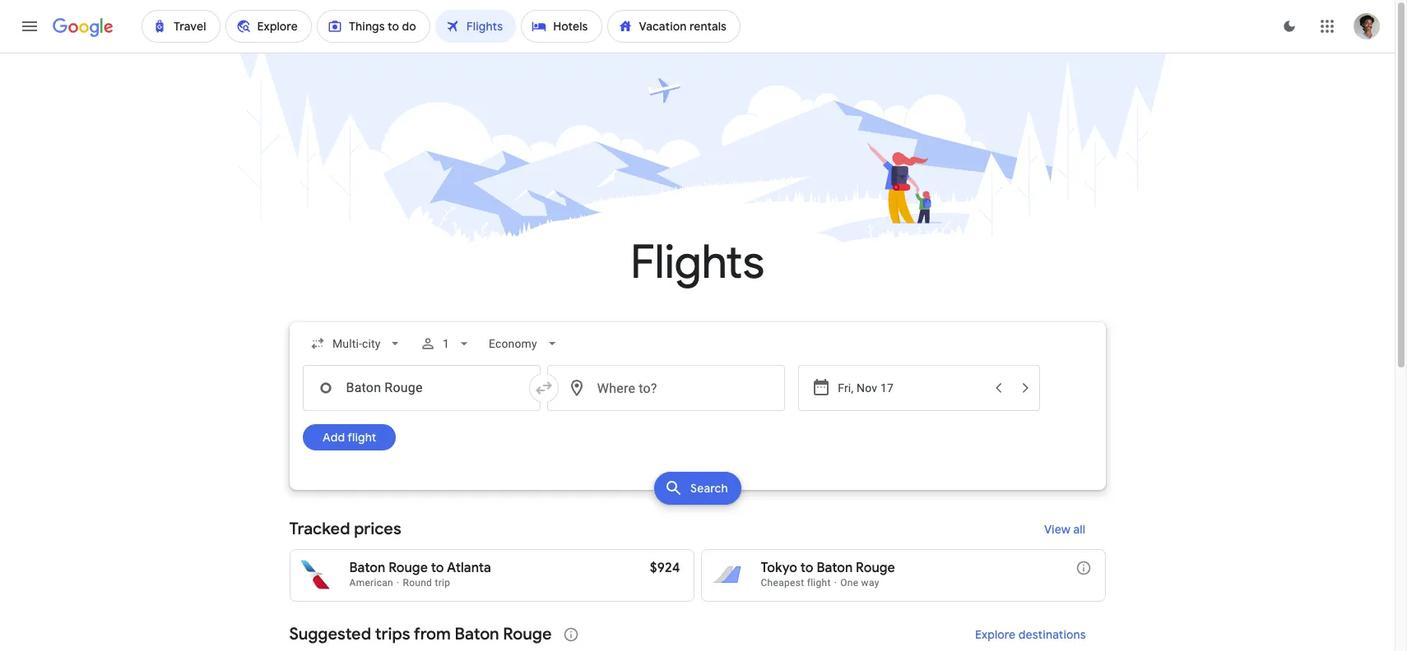 Task type: describe. For each thing, give the bounding box(es) containing it.
one way
[[840, 578, 879, 589]]

search
[[690, 481, 728, 496]]

cheapest flight
[[761, 578, 831, 589]]

explore
[[975, 628, 1015, 643]]

prices
[[354, 519, 401, 540]]

change appearance image
[[1270, 7, 1309, 46]]

atlanta
[[447, 560, 491, 577]]

More info text field
[[1075, 560, 1091, 581]]

round
[[403, 578, 432, 589]]

tokyo to baton rouge
[[761, 560, 895, 577]]

Departure text field
[[838, 366, 984, 411]]

destinations
[[1018, 628, 1086, 643]]

tracked prices
[[289, 519, 401, 540]]

more info image
[[1075, 560, 1091, 577]]

tokyo
[[761, 560, 797, 577]]

add
[[322, 430, 344, 445]]

trips
[[375, 625, 410, 645]]

1 horizontal spatial baton
[[455, 625, 499, 645]]

0 horizontal spatial baton
[[349, 560, 385, 577]]

cheapest
[[761, 578, 804, 589]]

0 horizontal spatial rouge
[[389, 560, 428, 577]]

all
[[1074, 522, 1086, 537]]

1 button
[[413, 324, 479, 364]]

round trip
[[403, 578, 450, 589]]

tracked prices region
[[289, 510, 1105, 602]]

tracked
[[289, 519, 350, 540]]

1
[[443, 337, 449, 351]]

view
[[1044, 522, 1071, 537]]



Task type: locate. For each thing, give the bounding box(es) containing it.
924 US dollars text field
[[650, 560, 680, 577]]

$924
[[650, 560, 680, 577]]

baton right from
[[455, 625, 499, 645]]

view all
[[1044, 522, 1086, 537]]

 image
[[834, 578, 837, 589]]

flight right "add"
[[347, 430, 376, 445]]

0 horizontal spatial flight
[[347, 430, 376, 445]]

baton up american
[[349, 560, 385, 577]]

flight inside button
[[347, 430, 376, 445]]

main menu image
[[20, 16, 39, 36]]

baton rouge to atlanta
[[349, 560, 491, 577]]

add flight button
[[302, 425, 396, 451]]

to up trip
[[431, 560, 444, 577]]

flight for add flight
[[347, 430, 376, 445]]

baton
[[349, 560, 385, 577], [817, 560, 853, 577], [455, 625, 499, 645]]

rouge
[[389, 560, 428, 577], [856, 560, 895, 577], [503, 625, 552, 645]]

flight down tokyo to baton rouge
[[807, 578, 831, 589]]

None text field
[[302, 365, 540, 411]]

flights
[[630, 234, 764, 292]]

1 to from the left
[[431, 560, 444, 577]]

from
[[414, 625, 451, 645]]

2 horizontal spatial rouge
[[856, 560, 895, 577]]

None field
[[302, 329, 410, 359], [482, 329, 567, 359], [302, 329, 410, 359], [482, 329, 567, 359]]

Flight search field
[[276, 323, 1119, 510]]

1 horizontal spatial to
[[800, 560, 813, 577]]

search button
[[654, 472, 741, 505]]

baton up one on the right bottom
[[817, 560, 853, 577]]

1 horizontal spatial rouge
[[503, 625, 552, 645]]

suggested trips from baton rouge
[[289, 625, 552, 645]]

trip
[[435, 578, 450, 589]]

flight for cheapest flight
[[807, 578, 831, 589]]

to
[[431, 560, 444, 577], [800, 560, 813, 577]]

one
[[840, 578, 858, 589]]

Where to? text field
[[547, 365, 785, 411]]

add flight
[[322, 430, 376, 445]]

way
[[861, 578, 879, 589]]

1 horizontal spatial flight
[[807, 578, 831, 589]]

0 vertical spatial flight
[[347, 430, 376, 445]]

american
[[349, 578, 393, 589]]

suggested
[[289, 625, 371, 645]]

2 horizontal spatial baton
[[817, 560, 853, 577]]

1 vertical spatial flight
[[807, 578, 831, 589]]

to up cheapest flight
[[800, 560, 813, 577]]

2 to from the left
[[800, 560, 813, 577]]

flight
[[347, 430, 376, 445], [807, 578, 831, 589]]

0 horizontal spatial to
[[431, 560, 444, 577]]

flight inside tracked prices region
[[807, 578, 831, 589]]

explore destinations button
[[955, 615, 1105, 652]]

explore destinations
[[975, 628, 1086, 643]]



Task type: vqa. For each thing, say whether or not it's contained in the screenshot.
SEARCH FIELD
no



